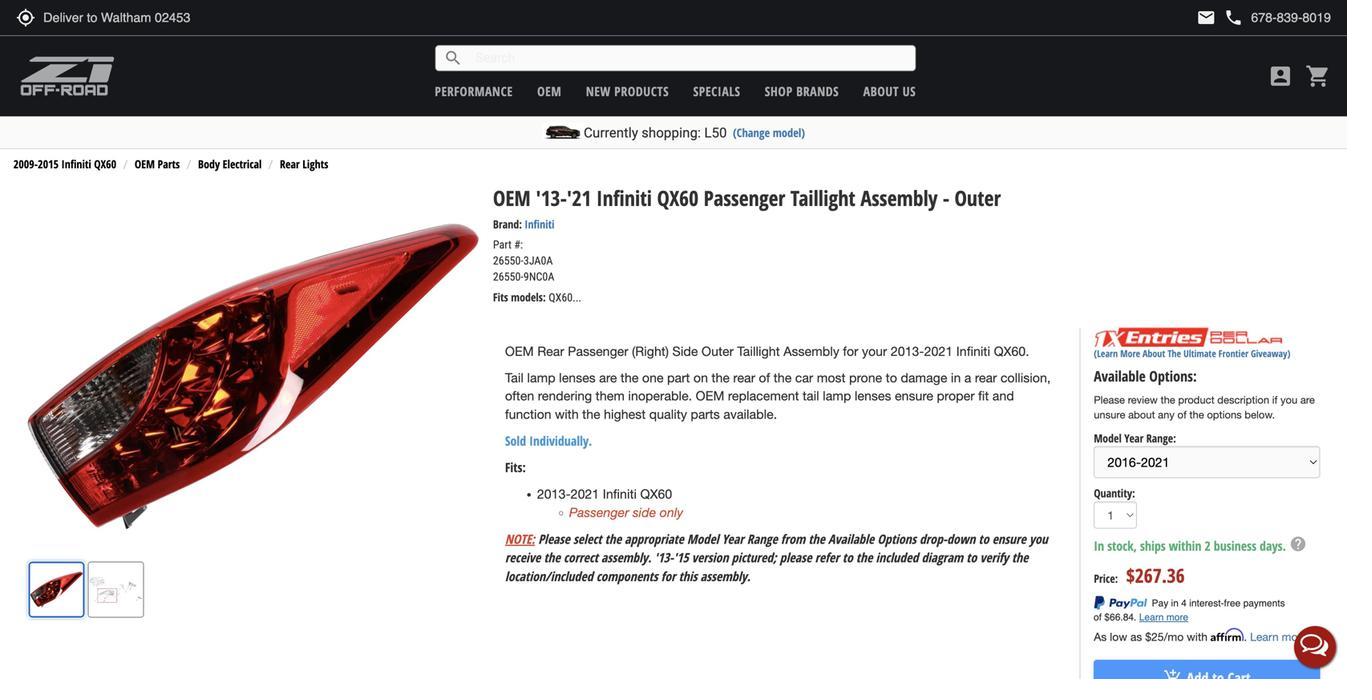 Task type: locate. For each thing, give the bounding box(es) containing it.
1 horizontal spatial 2021
[[924, 344, 953, 359]]

1 vertical spatial lenses
[[855, 389, 891, 403]]

collision,
[[1001, 370, 1051, 385]]

passenger inside 2013-2021 infiniti qx60 passenger side only
[[569, 505, 629, 520]]

outer up on
[[702, 344, 734, 359]]

to
[[886, 370, 897, 385], [979, 530, 989, 547], [842, 549, 853, 566], [966, 549, 977, 566]]

0 vertical spatial ensure
[[895, 389, 933, 403]]

with right /mo
[[1187, 630, 1208, 644]]

available down more
[[1094, 367, 1146, 386]]

account_box
[[1268, 63, 1293, 89]]

2013- down 'sold individually.'
[[537, 487, 571, 502]]

to down down
[[966, 549, 977, 566]]

z1 motorsports logo image
[[20, 56, 115, 96]]

1 vertical spatial about
[[1143, 347, 1165, 360]]

rear up the rendering
[[537, 344, 564, 359]]

range
[[747, 530, 778, 547]]

rear left lights at left top
[[280, 156, 300, 172]]

0 vertical spatial 2021
[[924, 344, 953, 359]]

qx60.
[[994, 344, 1029, 359]]

0 horizontal spatial rear
[[733, 370, 755, 385]]

1 vertical spatial assembly
[[784, 344, 839, 359]]

1 vertical spatial year
[[722, 530, 744, 547]]

qx60 up side
[[640, 487, 672, 502]]

assembly.
[[601, 549, 651, 566], [700, 568, 751, 585]]

1 vertical spatial you
[[1029, 530, 1048, 547]]

2 vertical spatial passenger
[[569, 505, 629, 520]]

phone
[[1224, 8, 1243, 27]]

year inside please select the appropriate model year range from the available options drop-down to ensure you receive the correct assembly. '13-'15 version pictured; please refer to the included diagram to verify the location/included components for this assembly.
[[722, 530, 744, 547]]

shop
[[765, 83, 793, 100]]

location/included
[[505, 568, 593, 585]]

of right any at the right of the page
[[1178, 409, 1187, 421]]

0 horizontal spatial year
[[722, 530, 744, 547]]

0 vertical spatial are
[[599, 370, 617, 385]]

passenger down (change
[[704, 184, 785, 212]]

taillight for outer
[[737, 344, 780, 359]]

0 vertical spatial assembly
[[861, 184, 938, 212]]

a
[[964, 370, 971, 385]]

product
[[1178, 394, 1215, 406]]

ships
[[1140, 537, 1166, 555]]

1 vertical spatial with
[[1187, 630, 1208, 644]]

oem '13-'21 infiniti qx60 passenger taillight assembly - outer brand: infiniti part #: 26550-3ja0a 26550-9nc0a fits models: qx60...
[[493, 184, 1001, 305]]

lamp down most
[[823, 389, 851, 403]]

1 vertical spatial of
[[1178, 409, 1187, 421]]

the right 'select'
[[605, 530, 622, 547]]

the down product
[[1190, 409, 1204, 421]]

2021 up 'select'
[[571, 487, 599, 502]]

0 horizontal spatial 2013-
[[537, 487, 571, 502]]

assembly up car
[[784, 344, 839, 359]]

to up verify at right bottom
[[979, 530, 989, 547]]

1 horizontal spatial outer
[[955, 184, 1001, 212]]

included
[[876, 549, 918, 566]]

the
[[621, 370, 639, 385], [712, 370, 730, 385], [774, 370, 792, 385], [1161, 394, 1175, 406], [582, 407, 600, 422], [1190, 409, 1204, 421], [605, 530, 622, 547], [808, 530, 825, 547], [544, 549, 560, 566], [856, 549, 873, 566], [1012, 549, 1028, 566]]

1 horizontal spatial with
[[1187, 630, 1208, 644]]

0 vertical spatial taillight
[[791, 184, 855, 212]]

body
[[198, 156, 220, 172]]

0 vertical spatial passenger
[[704, 184, 785, 212]]

0 horizontal spatial model
[[687, 530, 719, 547]]

0 vertical spatial you
[[1281, 394, 1298, 406]]

proper
[[937, 389, 975, 403]]

1 vertical spatial taillight
[[737, 344, 780, 359]]

0 vertical spatial '13-
[[536, 184, 567, 212]]

unsure
[[1094, 409, 1125, 421]]

ensure inside please select the appropriate model year range from the available options drop-down to ensure you receive the correct assembly. '13-'15 version pictured; please refer to the included diagram to verify the location/included components for this assembly.
[[992, 530, 1026, 547]]

are inside tail lamp lenses are the one part on the rear of the car most prone to damage in a rear collision, often rendering them inoperable. oem replacement tail lamp lenses ensure proper fit and function with the highest quality parts available.
[[599, 370, 617, 385]]

any
[[1158, 409, 1175, 421]]

assembly left -
[[861, 184, 938, 212]]

for left your
[[843, 344, 858, 359]]

ensure down damage
[[895, 389, 933, 403]]

0 vertical spatial 2013-
[[891, 344, 924, 359]]

2 26550- from the top
[[493, 270, 524, 283]]

1 vertical spatial rear
[[537, 344, 564, 359]]

passenger up them
[[568, 344, 628, 359]]

inoperable.
[[628, 389, 692, 403]]

0 vertical spatial 26550-
[[493, 254, 524, 267]]

0 horizontal spatial ensure
[[895, 389, 933, 403]]

1 horizontal spatial model
[[1094, 431, 1122, 446]]

0 horizontal spatial available
[[828, 530, 874, 547]]

of up "replacement"
[[759, 370, 770, 385]]

the up any at the right of the page
[[1161, 394, 1175, 406]]

from
[[781, 530, 805, 547]]

2013-
[[891, 344, 924, 359], [537, 487, 571, 502]]

2021
[[924, 344, 953, 359], [571, 487, 599, 502]]

range:
[[1146, 431, 1176, 446]]

oem inside tail lamp lenses are the one part on the rear of the car most prone to damage in a rear collision, often rendering them inoperable. oem replacement tail lamp lenses ensure proper fit and function with the highest quality parts available.
[[696, 389, 724, 403]]

oem left parts
[[135, 156, 155, 172]]

(learn more about the ultimate frontier giveaway) available options: please review the product description if you are unsure about any of the options below.
[[1094, 347, 1315, 421]]

0 horizontal spatial for
[[661, 568, 676, 585]]

options
[[1207, 409, 1242, 421]]

oem rear passenger (right) side outer taillight assembly for your 2013-2021 infiniti qx60.
[[505, 344, 1029, 359]]

brands
[[796, 83, 839, 100]]

components
[[596, 568, 658, 585]]

mail link
[[1197, 8, 1216, 27]]

1 horizontal spatial about
[[1143, 347, 1165, 360]]

in
[[1094, 537, 1104, 555]]

model inside please select the appropriate model year range from the available options drop-down to ensure you receive the correct assembly. '13-'15 version pictured; please refer to the included diagram to verify the location/included components for this assembly.
[[687, 530, 719, 547]]

taillight inside oem '13-'21 infiniti qx60 passenger taillight assembly - outer brand: infiniti part #: 26550-3ja0a 26550-9nc0a fits models: qx60...
[[791, 184, 855, 212]]

outer right -
[[955, 184, 1001, 212]]

1 vertical spatial '13-
[[655, 549, 674, 566]]

1 vertical spatial please
[[538, 530, 570, 547]]

26550- up fits
[[493, 270, 524, 283]]

within
[[1169, 537, 1202, 555]]

1 vertical spatial are
[[1301, 394, 1315, 406]]

0 vertical spatial with
[[555, 407, 579, 422]]

1 horizontal spatial are
[[1301, 394, 1315, 406]]

for
[[843, 344, 858, 359], [661, 568, 676, 585]]

'13-
[[536, 184, 567, 212], [655, 549, 674, 566]]

0 horizontal spatial lenses
[[559, 370, 596, 385]]

rear
[[280, 156, 300, 172], [537, 344, 564, 359]]

0 vertical spatial for
[[843, 344, 858, 359]]

to inside tail lamp lenses are the one part on the rear of the car most prone to damage in a rear collision, often rendering them inoperable. oem replacement tail lamp lenses ensure proper fit and function with the highest quality parts available.
[[886, 370, 897, 385]]

oem up tail
[[505, 344, 534, 359]]

1 horizontal spatial lamp
[[823, 389, 851, 403]]

2015
[[38, 156, 59, 172]]

you for options:
[[1281, 394, 1298, 406]]

rear lights link
[[280, 156, 328, 172]]

model down unsure
[[1094, 431, 1122, 446]]

ensure up verify at right bottom
[[992, 530, 1026, 547]]

assembly inside oem '13-'21 infiniti qx60 passenger taillight assembly - outer brand: infiniti part #: 26550-3ja0a 26550-9nc0a fits models: qx60...
[[861, 184, 938, 212]]

infiniti right "'21"
[[596, 184, 652, 212]]

0 vertical spatial qx60
[[94, 156, 116, 172]]

please up unsure
[[1094, 394, 1125, 406]]

are up them
[[599, 370, 617, 385]]

for inside please select the appropriate model year range from the available options drop-down to ensure you receive the correct assembly. '13-'15 version pictured; please refer to the included diagram to verify the location/included components for this assembly.
[[661, 568, 676, 585]]

drop-
[[920, 530, 947, 547]]

the
[[1168, 347, 1181, 360]]

only
[[660, 505, 683, 520]]

1 vertical spatial available
[[828, 530, 874, 547]]

lenses up the rendering
[[559, 370, 596, 385]]

2013- inside 2013-2021 infiniti qx60 passenger side only
[[537, 487, 571, 502]]

you inside '(learn more about the ultimate frontier giveaway) available options: please review the product description if you are unsure about any of the options below.'
[[1281, 394, 1298, 406]]

1 vertical spatial 26550-
[[493, 270, 524, 283]]

1 vertical spatial passenger
[[568, 344, 628, 359]]

qx60 inside 2013-2021 infiniti qx60 passenger side only
[[640, 487, 672, 502]]

the left car
[[774, 370, 792, 385]]

about inside '(learn more about the ultimate frontier giveaway) available options: please review the product description if you are unsure about any of the options below.'
[[1143, 347, 1165, 360]]

1 horizontal spatial '13-
[[655, 549, 674, 566]]

about left 'the'
[[1143, 347, 1165, 360]]

26550- down part
[[493, 254, 524, 267]]

tail
[[803, 389, 819, 403]]

qx60 left oem parts 'link'
[[94, 156, 116, 172]]

please select the appropriate model year range from the available options drop-down to ensure you receive the correct assembly. '13-'15 version pictured; please refer to the included diagram to verify the location/included components for this assembly.
[[505, 530, 1048, 585]]

you right if
[[1281, 394, 1298, 406]]

0 horizontal spatial you
[[1029, 530, 1048, 547]]

for left this at bottom
[[661, 568, 676, 585]]

fits:
[[505, 459, 526, 476]]

1 horizontal spatial rear
[[537, 344, 564, 359]]

0 horizontal spatial assembly
[[784, 344, 839, 359]]

year down about on the bottom of page
[[1124, 431, 1144, 446]]

part
[[667, 370, 690, 385]]

0 horizontal spatial 2021
[[571, 487, 599, 502]]

diagram
[[922, 549, 963, 566]]

lamp
[[527, 370, 555, 385], [823, 389, 851, 403]]

to right prone at bottom right
[[886, 370, 897, 385]]

0 vertical spatial available
[[1094, 367, 1146, 386]]

26550-
[[493, 254, 524, 267], [493, 270, 524, 283]]

infiniti right the 2015
[[61, 156, 91, 172]]

3ja0a
[[524, 254, 553, 267]]

1 vertical spatial model
[[687, 530, 719, 547]]

qx60 for 2013-2021 infiniti qx60 passenger side only
[[640, 487, 672, 502]]

l50
[[704, 125, 727, 141]]

assembly. up components
[[601, 549, 651, 566]]

1 26550- from the top
[[493, 254, 524, 267]]

1 horizontal spatial of
[[1178, 409, 1187, 421]]

0 horizontal spatial are
[[599, 370, 617, 385]]

2009-2015 infiniti qx60 link
[[13, 156, 116, 172]]

0 horizontal spatial with
[[555, 407, 579, 422]]

you inside please select the appropriate model year range from the available options drop-down to ensure you receive the correct assembly. '13-'15 version pictured; please refer to the included diagram to verify the location/included components for this assembly.
[[1029, 530, 1048, 547]]

frontier
[[1219, 347, 1249, 360]]

2 vertical spatial qx60
[[640, 487, 672, 502]]

1 horizontal spatial please
[[1094, 394, 1125, 406]]

as
[[1131, 630, 1142, 644]]

taillight up "replacement"
[[737, 344, 780, 359]]

available up refer
[[828, 530, 874, 547]]

are right if
[[1301, 394, 1315, 406]]

1 vertical spatial assembly.
[[700, 568, 751, 585]]

review
[[1128, 394, 1158, 406]]

0 horizontal spatial assembly.
[[601, 549, 651, 566]]

rear right a
[[975, 370, 997, 385]]

model up version
[[687, 530, 719, 547]]

0 vertical spatial lenses
[[559, 370, 596, 385]]

as low as $25 /mo with affirm . learn more
[[1094, 628, 1307, 644]]

lenses
[[559, 370, 596, 385], [855, 389, 891, 403]]

'13- down appropriate
[[655, 549, 674, 566]]

1 horizontal spatial you
[[1281, 394, 1298, 406]]

0 vertical spatial lamp
[[527, 370, 555, 385]]

shop brands link
[[765, 83, 839, 100]]

with down the rendering
[[555, 407, 579, 422]]

1 vertical spatial qx60
[[657, 184, 699, 212]]

to right refer
[[842, 549, 853, 566]]

assembly. down version
[[700, 568, 751, 585]]

passenger up 'select'
[[569, 505, 629, 520]]

oem inside oem '13-'21 infiniti qx60 passenger taillight assembly - outer brand: infiniti part #: 26550-3ja0a 26550-9nc0a fits models: qx60...
[[493, 184, 531, 212]]

1 horizontal spatial year
[[1124, 431, 1144, 446]]

0 horizontal spatial outer
[[702, 344, 734, 359]]

0 horizontal spatial please
[[538, 530, 570, 547]]

1 vertical spatial for
[[661, 568, 676, 585]]

0 vertical spatial of
[[759, 370, 770, 385]]

qx60 for 2009-2015 infiniti qx60
[[94, 156, 116, 172]]

(change model) link
[[733, 125, 805, 140]]

1 vertical spatial ensure
[[992, 530, 1026, 547]]

lamp right tail
[[527, 370, 555, 385]]

oem up parts
[[696, 389, 724, 403]]

assembly for for
[[784, 344, 839, 359]]

new products
[[586, 83, 669, 100]]

0 vertical spatial outer
[[955, 184, 1001, 212]]

1 horizontal spatial taillight
[[791, 184, 855, 212]]

affirm
[[1211, 628, 1244, 642]]

0 vertical spatial rear
[[280, 156, 300, 172]]

rear up "replacement"
[[733, 370, 755, 385]]

pictured;
[[732, 549, 777, 566]]

1 horizontal spatial assembly.
[[700, 568, 751, 585]]

electrical
[[223, 156, 262, 172]]

the left one at the bottom left of the page
[[621, 370, 639, 385]]

rear lights
[[280, 156, 328, 172]]

1 horizontal spatial rear
[[975, 370, 997, 385]]

qx60 down shopping:
[[657, 184, 699, 212]]

0 horizontal spatial about
[[863, 83, 899, 100]]

please up correct
[[538, 530, 570, 547]]

in stock, ships within 2 business days. help
[[1094, 535, 1307, 555]]

infiniti inside 2013-2021 infiniti qx60 passenger side only
[[603, 487, 637, 502]]

1 horizontal spatial ensure
[[992, 530, 1026, 547]]

are
[[599, 370, 617, 385], [1301, 394, 1315, 406]]

'13- up infiniti link
[[536, 184, 567, 212]]

1 horizontal spatial assembly
[[861, 184, 938, 212]]

'13- inside oem '13-'21 infiniti qx60 passenger taillight assembly - outer brand: infiniti part #: 26550-3ja0a 26550-9nc0a fits models: qx60...
[[536, 184, 567, 212]]

about left us
[[863, 83, 899, 100]]

car
[[795, 370, 813, 385]]

1 vertical spatial 2013-
[[537, 487, 571, 502]]

0 horizontal spatial rear
[[280, 156, 300, 172]]

days.
[[1260, 537, 1286, 555]]

1 horizontal spatial available
[[1094, 367, 1146, 386]]

1 horizontal spatial for
[[843, 344, 858, 359]]

0 horizontal spatial lamp
[[527, 370, 555, 385]]

taillight down model)
[[791, 184, 855, 212]]

0 horizontal spatial taillight
[[737, 344, 780, 359]]

infiniti up side
[[603, 487, 637, 502]]

0 vertical spatial year
[[1124, 431, 1144, 446]]

oem up brand:
[[493, 184, 531, 212]]

year up the pictured;
[[722, 530, 744, 547]]

0 vertical spatial please
[[1094, 394, 1125, 406]]

infiniti right brand:
[[525, 216, 555, 232]]

in
[[951, 370, 961, 385]]

description
[[1217, 394, 1269, 406]]

0 horizontal spatial '13-
[[536, 184, 567, 212]]

oem for '13-
[[493, 184, 531, 212]]

specials
[[693, 83, 740, 100]]

1 vertical spatial 2021
[[571, 487, 599, 502]]

rendering
[[538, 389, 592, 403]]

you left in
[[1029, 530, 1048, 547]]

0 horizontal spatial of
[[759, 370, 770, 385]]

2021 up damage
[[924, 344, 953, 359]]

lenses down prone at bottom right
[[855, 389, 891, 403]]

price: $267.36
[[1094, 562, 1185, 588]]

us
[[903, 83, 916, 100]]

Search search field
[[463, 46, 915, 71]]

2013- up damage
[[891, 344, 924, 359]]

0 vertical spatial about
[[863, 83, 899, 100]]

please
[[1094, 394, 1125, 406], [538, 530, 570, 547]]

infiniti
[[61, 156, 91, 172], [596, 184, 652, 212], [525, 216, 555, 232], [956, 344, 990, 359], [603, 487, 637, 502]]



Task type: vqa. For each thing, say whether or not it's contained in the screenshot.
Model inside Please select the appropriate Model Year Range from the Available Options drop-down to ensure you receive the correct assembly. '13-'15 version pictured; please refer to the included diagram to verify the location/included components for this assembly.
yes



Task type: describe. For each thing, give the bounding box(es) containing it.
often
[[505, 389, 534, 403]]

'21
[[567, 184, 591, 212]]

new
[[586, 83, 611, 100]]

the right verify at right bottom
[[1012, 549, 1028, 566]]

shopping:
[[642, 125, 701, 141]]

qx60 inside oem '13-'21 infiniti qx60 passenger taillight assembly - outer brand: infiniti part #: 26550-3ja0a 26550-9nc0a fits models: qx60...
[[657, 184, 699, 212]]

oem parts
[[135, 156, 180, 172]]

if
[[1272, 394, 1278, 406]]

#:
[[514, 238, 523, 251]]

0 vertical spatial model
[[1094, 431, 1122, 446]]

performance
[[435, 83, 513, 100]]

quantity:
[[1094, 486, 1135, 501]]

1 horizontal spatial 2013-
[[891, 344, 924, 359]]

learn more link
[[1250, 630, 1307, 644]]

my_location
[[16, 8, 35, 27]]

receive
[[505, 549, 541, 566]]

price:
[[1094, 571, 1118, 586]]

as
[[1094, 630, 1107, 644]]

'13- inside please select the appropriate model year range from the available options drop-down to ensure you receive the correct assembly. '13-'15 version pictured; please refer to the included diagram to verify the location/included components for this assembly.
[[655, 549, 674, 566]]

with inside as low as $25 /mo with affirm . learn more
[[1187, 630, 1208, 644]]

one
[[642, 370, 664, 385]]

sold
[[505, 432, 526, 449]]

infiniti up a
[[956, 344, 990, 359]]

oem link
[[537, 83, 562, 100]]

refer
[[815, 549, 839, 566]]

the up refer
[[808, 530, 825, 547]]

2013-2021 infiniti qx60 passenger side only
[[537, 487, 683, 520]]

available inside '(learn more about the ultimate frontier giveaway) available options: please review the product description if you are unsure about any of the options below.'
[[1094, 367, 1146, 386]]

model)
[[773, 125, 805, 140]]

side
[[633, 505, 656, 520]]

about us link
[[863, 83, 916, 100]]

new products link
[[586, 83, 669, 100]]

the up location/included
[[544, 549, 560, 566]]

stock,
[[1107, 537, 1137, 555]]

2021 inside 2013-2021 infiniti qx60 passenger side only
[[571, 487, 599, 502]]

currently
[[584, 125, 638, 141]]

tail lamp lenses are the one part on the rear of the car most prone to damage in a rear collision, often rendering them inoperable. oem replacement tail lamp lenses ensure proper fit and function with the highest quality parts available.
[[505, 370, 1051, 422]]

please inside please select the appropriate model year range from the available options drop-down to ensure you receive the correct assembly. '13-'15 version pictured; please refer to the included diagram to verify the location/included components for this assembly.
[[538, 530, 570, 547]]

models:
[[511, 289, 546, 305]]

2009-
[[13, 156, 38, 172]]

this
[[679, 568, 697, 585]]

please inside '(learn more about the ultimate frontier giveaway) available options: please review the product description if you are unsure about any of the options below.'
[[1094, 394, 1125, 406]]

(learn more about the ultimate frontier giveaway) link
[[1094, 347, 1291, 360]]

version
[[692, 549, 729, 566]]

help
[[1289, 535, 1307, 553]]

below.
[[1245, 409, 1275, 421]]

are inside '(learn more about the ultimate frontier giveaway) available options: please review the product description if you are unsure about any of the options below.'
[[1301, 394, 1315, 406]]

them
[[596, 389, 625, 403]]

infiniti link
[[525, 216, 555, 232]]

assembly for -
[[861, 184, 938, 212]]

lights
[[302, 156, 328, 172]]

the right on
[[712, 370, 730, 385]]

body electrical
[[198, 156, 262, 172]]

taillight for passenger
[[791, 184, 855, 212]]

body electrical link
[[198, 156, 262, 172]]

highest
[[604, 407, 646, 422]]

-
[[943, 184, 949, 212]]

products
[[614, 83, 669, 100]]

tail
[[505, 370, 524, 385]]

ultimate
[[1184, 347, 1216, 360]]

1 rear from the left
[[733, 370, 755, 385]]

options:
[[1149, 367, 1197, 386]]

your
[[862, 344, 887, 359]]

$267.36
[[1126, 562, 1185, 588]]

2 rear from the left
[[975, 370, 997, 385]]

phone link
[[1224, 8, 1331, 27]]

about us
[[863, 83, 916, 100]]

2009-2015 infiniti qx60
[[13, 156, 116, 172]]

qx60...
[[549, 291, 582, 304]]

outer inside oem '13-'21 infiniti qx60 passenger taillight assembly - outer brand: infiniti part #: 26550-3ja0a 26550-9nc0a fits models: qx60...
[[955, 184, 1001, 212]]

(change
[[733, 125, 770, 140]]

individually.
[[529, 432, 592, 449]]

business
[[1214, 537, 1257, 555]]

mail phone
[[1197, 8, 1243, 27]]

please
[[780, 549, 812, 566]]

the down them
[[582, 407, 600, 422]]

0 vertical spatial assembly.
[[601, 549, 651, 566]]

correct
[[564, 549, 598, 566]]

the left included
[[856, 549, 873, 566]]

parts
[[691, 407, 720, 422]]

oem for rear
[[505, 344, 534, 359]]

passenger inside oem '13-'21 infiniti qx60 passenger taillight assembly - outer brand: infiniti part #: 26550-3ja0a 26550-9nc0a fits models: qx60...
[[704, 184, 785, 212]]

model year range:
[[1094, 431, 1176, 446]]

search
[[444, 49, 463, 68]]

down
[[947, 530, 975, 547]]

$25
[[1145, 630, 1164, 644]]

1 horizontal spatial lenses
[[855, 389, 891, 403]]

available inside please select the appropriate model year range from the available options drop-down to ensure you receive the correct assembly. '13-'15 version pictured; please refer to the included diagram to verify the location/included components for this assembly.
[[828, 530, 874, 547]]

ensure inside tail lamp lenses are the one part on the rear of the car most prone to damage in a rear collision, often rendering them inoperable. oem replacement tail lamp lenses ensure proper fit and function with the highest quality parts available.
[[895, 389, 933, 403]]

oem left "new" at the left top of the page
[[537, 83, 562, 100]]

you for the
[[1029, 530, 1048, 547]]

with inside tail lamp lenses are the one part on the rear of the car most prone to damage in a rear collision, often rendering them inoperable. oem replacement tail lamp lenses ensure proper fit and function with the highest quality parts available.
[[555, 407, 579, 422]]

of inside tail lamp lenses are the one part on the rear of the car most prone to damage in a rear collision, often rendering them inoperable. oem replacement tail lamp lenses ensure proper fit and function with the highest quality parts available.
[[759, 370, 770, 385]]

appropriate
[[625, 530, 684, 547]]

prone
[[849, 370, 882, 385]]

1 vertical spatial lamp
[[823, 389, 851, 403]]

and
[[993, 389, 1014, 403]]

part
[[493, 238, 512, 251]]

9nc0a
[[524, 270, 554, 283]]

oem for parts
[[135, 156, 155, 172]]

1 vertical spatial outer
[[702, 344, 734, 359]]

more
[[1120, 347, 1140, 360]]

available.
[[723, 407, 777, 422]]

on
[[694, 370, 708, 385]]

of inside '(learn more about the ultimate frontier giveaway) available options: please review the product description if you are unsure about any of the options below.'
[[1178, 409, 1187, 421]]

low
[[1110, 630, 1127, 644]]



